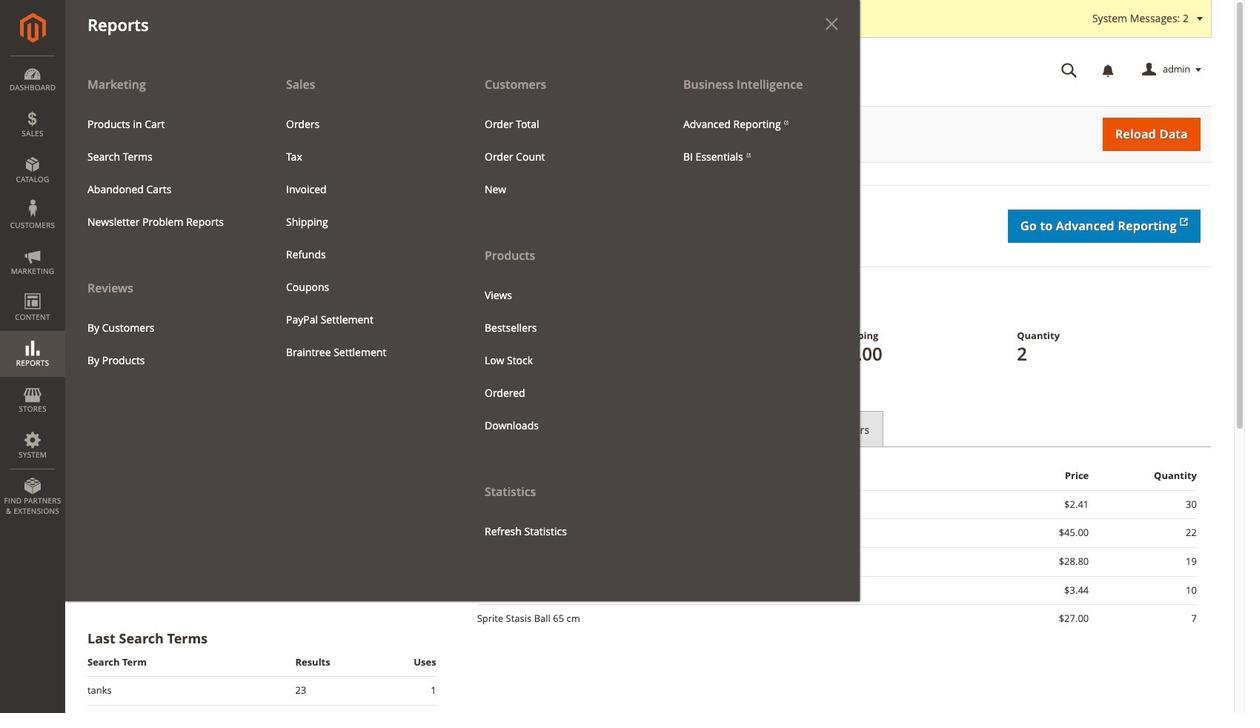 Task type: vqa. For each thing, say whether or not it's contained in the screenshot.
text box
no



Task type: locate. For each thing, give the bounding box(es) containing it.
menu bar
[[0, 0, 860, 602]]

menu
[[65, 68, 860, 602], [65, 68, 264, 377], [463, 68, 661, 548], [76, 108, 253, 239], [275, 108, 451, 369], [474, 108, 650, 206], [672, 108, 849, 173], [474, 279, 650, 442], [76, 312, 253, 377]]

magento admin panel image
[[20, 13, 46, 43]]



